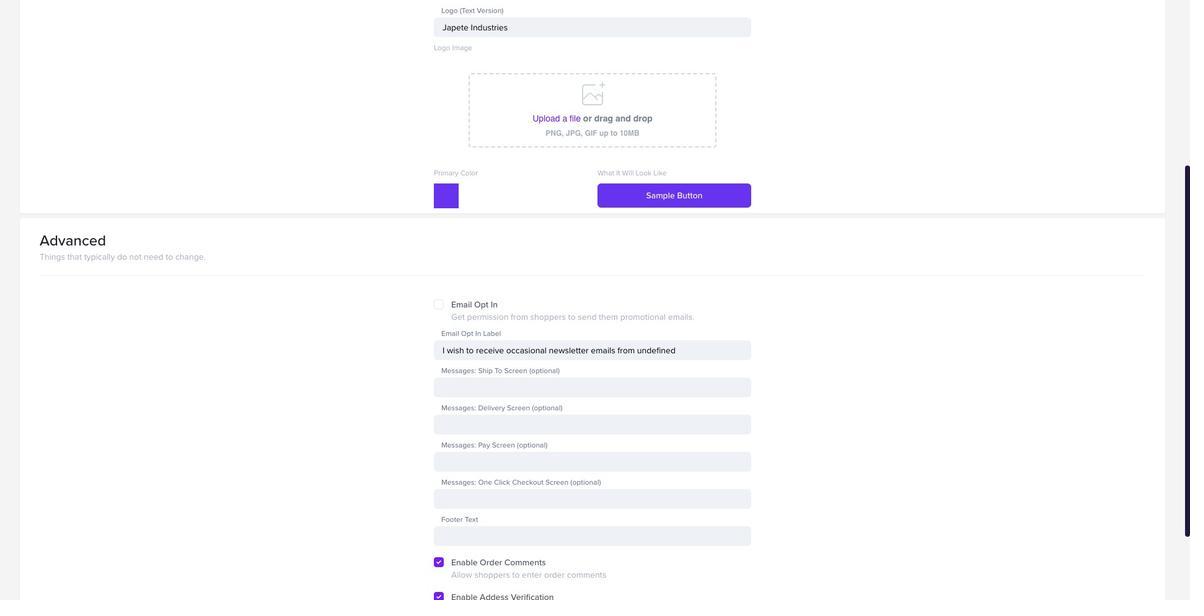 Task type: locate. For each thing, give the bounding box(es) containing it.
0 horizontal spatial shoppers
[[474, 568, 510, 581]]

1 vertical spatial email
[[441, 328, 459, 338]]

Messages: Delivery Screen (optional) text field
[[434, 415, 751, 435]]

1 horizontal spatial shoppers
[[530, 311, 566, 323]]

email
[[451, 298, 472, 311], [441, 328, 459, 338]]

email up email opt in label
[[451, 298, 472, 311]]

enable order comments allow shoppers to enter order comments
[[451, 556, 607, 581]]

1 vertical spatial opt
[[461, 328, 473, 338]]

messages: left delivery
[[441, 402, 476, 413]]

in left from
[[491, 298, 498, 311]]

advanced things that typically do not need to change.
[[40, 229, 206, 263]]

shoppers
[[530, 311, 566, 323], [474, 568, 510, 581]]

screen right "checkout"
[[545, 477, 569, 487]]

messages: for messages: pay screen (optional)
[[441, 439, 476, 450]]

opt inside email opt in get permission from shoppers to send them promotional emails.
[[474, 298, 489, 311]]

enable
[[451, 556, 478, 568]]

messages: for messages: one click checkout screen (optional)
[[441, 477, 476, 487]]

4 messages: from the top
[[441, 477, 476, 487]]

comments
[[504, 556, 546, 568]]

click
[[494, 477, 510, 487]]

opt for get
[[474, 298, 489, 311]]

logo
[[441, 5, 458, 15], [434, 42, 450, 53]]

drag
[[594, 113, 613, 123]]

email opt in get permission from shoppers to send them promotional emails.
[[451, 298, 694, 323]]

change.
[[175, 250, 206, 263]]

drop
[[633, 113, 653, 123]]

look
[[636, 167, 652, 178]]

shoppers right allow
[[474, 568, 510, 581]]

upload a file link
[[533, 113, 581, 123]]

0 vertical spatial opt
[[474, 298, 489, 311]]

messages:
[[441, 365, 476, 376], [441, 402, 476, 413], [441, 439, 476, 450], [441, 477, 476, 487]]

email for email opt in label
[[441, 328, 459, 338]]

email opt in label
[[441, 328, 501, 338]]

0 vertical spatial email
[[451, 298, 472, 311]]

(optional)
[[529, 365, 560, 376], [532, 402, 563, 413], [517, 439, 548, 450], [570, 477, 601, 487]]

jpg,
[[566, 129, 583, 137]]

Messages: One Click Checkout Screen (optional) text field
[[434, 489, 751, 509]]

shoppers right from
[[530, 311, 566, 323]]

opt right get at the left of page
[[474, 298, 489, 311]]

not
[[129, 250, 142, 263]]

to inside enable order comments allow shoppers to enter order comments
[[512, 568, 520, 581]]

messages: left one
[[441, 477, 476, 487]]

to
[[611, 129, 618, 137], [166, 250, 173, 263], [568, 311, 576, 323], [512, 568, 520, 581]]

1 vertical spatial shoppers
[[474, 568, 510, 581]]

permission
[[467, 311, 509, 323]]

0 vertical spatial logo
[[441, 5, 458, 15]]

0 vertical spatial in
[[491, 298, 498, 311]]

image
[[452, 42, 472, 53]]

1 vertical spatial in
[[475, 328, 481, 338]]

0 vertical spatial shoppers
[[530, 311, 566, 323]]

emails.
[[668, 311, 694, 323]]

checkout
[[512, 477, 544, 487]]

2 messages: from the top
[[441, 402, 476, 413]]

logo left the image at the top left of the page
[[434, 42, 450, 53]]

sample button
[[646, 189, 703, 201]]

one
[[478, 477, 492, 487]]

do
[[117, 250, 127, 263]]

order
[[544, 568, 565, 581]]

messages: left "pay"
[[441, 439, 476, 450]]

in for label
[[475, 328, 481, 338]]

3 messages: from the top
[[441, 439, 476, 450]]

screen
[[504, 365, 527, 376], [507, 402, 530, 413], [492, 439, 515, 450], [545, 477, 569, 487]]

1 messages: from the top
[[441, 365, 476, 376]]

messages: delivery screen (optional)
[[441, 402, 563, 413]]

email inside email opt in get permission from shoppers to send them promotional emails.
[[451, 298, 472, 311]]

primary
[[434, 167, 458, 178]]

email down get at the left of page
[[441, 328, 459, 338]]

comments
[[567, 568, 607, 581]]

messages: for messages: delivery screen (optional)
[[441, 402, 476, 413]]

opt down get at the left of page
[[461, 328, 473, 338]]

sample button button
[[598, 183, 751, 208]]

1 vertical spatial logo
[[434, 42, 450, 53]]

typically
[[84, 250, 115, 263]]

up
[[599, 129, 608, 137]]

send
[[578, 311, 597, 323]]

in for get
[[491, 298, 498, 311]]

0 horizontal spatial opt
[[461, 328, 473, 338]]

in
[[491, 298, 498, 311], [475, 328, 481, 338]]

in left label
[[475, 328, 481, 338]]

a
[[562, 113, 567, 123]]

logo left "(text"
[[441, 5, 458, 15]]

opt
[[474, 298, 489, 311], [461, 328, 473, 338]]

(text
[[460, 5, 475, 15]]

1 horizontal spatial in
[[491, 298, 498, 311]]

(optional) up "checkout"
[[517, 439, 548, 450]]

messages: ship to screen (optional)
[[441, 365, 560, 376]]

1 horizontal spatial opt
[[474, 298, 489, 311]]

email for email opt in get permission from shoppers to send them promotional emails.
[[451, 298, 472, 311]]

Footer Text text field
[[434, 526, 751, 546]]

None checkbox
[[434, 299, 444, 309], [434, 557, 444, 567], [434, 592, 444, 600], [434, 299, 444, 309], [434, 557, 444, 567], [434, 592, 444, 600]]

will
[[622, 167, 634, 178]]

sample
[[646, 189, 675, 201]]

Messages: Pay Screen (optional) text field
[[434, 452, 751, 472]]

messages: left ship
[[441, 365, 476, 376]]

to right the need in the top of the page
[[166, 250, 173, 263]]

in inside email opt in get permission from shoppers to send them promotional emails.
[[491, 298, 498, 311]]

to left enter on the bottom of the page
[[512, 568, 520, 581]]

(optional) up messages: one click checkout screen (optional) text field
[[570, 477, 601, 487]]

need
[[144, 250, 163, 263]]

to left "send"
[[568, 311, 576, 323]]

label
[[483, 328, 501, 338]]

to inside the upload a file or drag and drop png, jpg, gif up to 10mb
[[611, 129, 618, 137]]

0 horizontal spatial in
[[475, 328, 481, 338]]

Messages: Ship To Screen (optional) text field
[[434, 377, 751, 397]]

to right the up
[[611, 129, 618, 137]]



Task type: describe. For each thing, give the bounding box(es) containing it.
to
[[495, 365, 502, 376]]

and
[[615, 113, 631, 123]]

what it will look like
[[598, 167, 667, 178]]

get
[[451, 311, 465, 323]]

logo (text version)
[[441, 5, 504, 15]]

shoppers inside email opt in get permission from shoppers to send them promotional emails.
[[530, 311, 566, 323]]

enter
[[522, 568, 542, 581]]

like
[[653, 167, 667, 178]]

what
[[598, 167, 614, 178]]

pay
[[478, 439, 490, 450]]

10mb
[[620, 129, 639, 137]]

(optional) right the to
[[529, 365, 560, 376]]

Email Opt In Label text field
[[434, 340, 751, 360]]

things
[[40, 250, 65, 263]]

footer
[[441, 514, 463, 524]]

them
[[599, 311, 618, 323]]

allow
[[451, 568, 472, 581]]

upload
[[533, 113, 560, 123]]

to inside advanced things that typically do not need to change.
[[166, 250, 173, 263]]

messages: for messages: ship to screen (optional)
[[441, 365, 476, 376]]

screen right "pay"
[[492, 439, 515, 450]]

version)
[[477, 5, 504, 15]]

file
[[570, 113, 581, 123]]

button
[[677, 189, 703, 201]]

advanced
[[40, 229, 106, 251]]

upload a file or drag and drop png, jpg, gif up to 10mb
[[533, 113, 653, 137]]

primary color
[[434, 167, 478, 178]]

color
[[460, 167, 478, 178]]

png,
[[546, 129, 564, 137]]

ship
[[478, 365, 493, 376]]

messages: pay screen (optional)
[[441, 439, 548, 450]]

delivery
[[478, 402, 505, 413]]

logo for logo (text version)
[[441, 5, 458, 15]]

footer text
[[441, 514, 478, 524]]

order
[[480, 556, 502, 568]]

messages: one click checkout screen (optional)
[[441, 477, 601, 487]]

Logo (Text Version) text field
[[434, 17, 751, 37]]

to inside email opt in get permission from shoppers to send them promotional emails.
[[568, 311, 576, 323]]

text
[[465, 514, 478, 524]]

shoppers inside enable order comments allow shoppers to enter order comments
[[474, 568, 510, 581]]

(optional) up messages: delivery screen (optional) text box
[[532, 402, 563, 413]]

it
[[616, 167, 620, 178]]

or
[[583, 113, 592, 123]]

logo image
[[434, 42, 472, 53]]

screen right delivery
[[507, 402, 530, 413]]

screen right the to
[[504, 365, 527, 376]]

gif
[[585, 129, 597, 137]]

that
[[67, 250, 82, 263]]

opt for label
[[461, 328, 473, 338]]

promotional
[[620, 311, 666, 323]]

from
[[511, 311, 528, 323]]

logo for logo image
[[434, 42, 450, 53]]



Task type: vqa. For each thing, say whether or not it's contained in the screenshot.
'to' inside the Enable Order Comments Allow shoppers to enter order comments
yes



